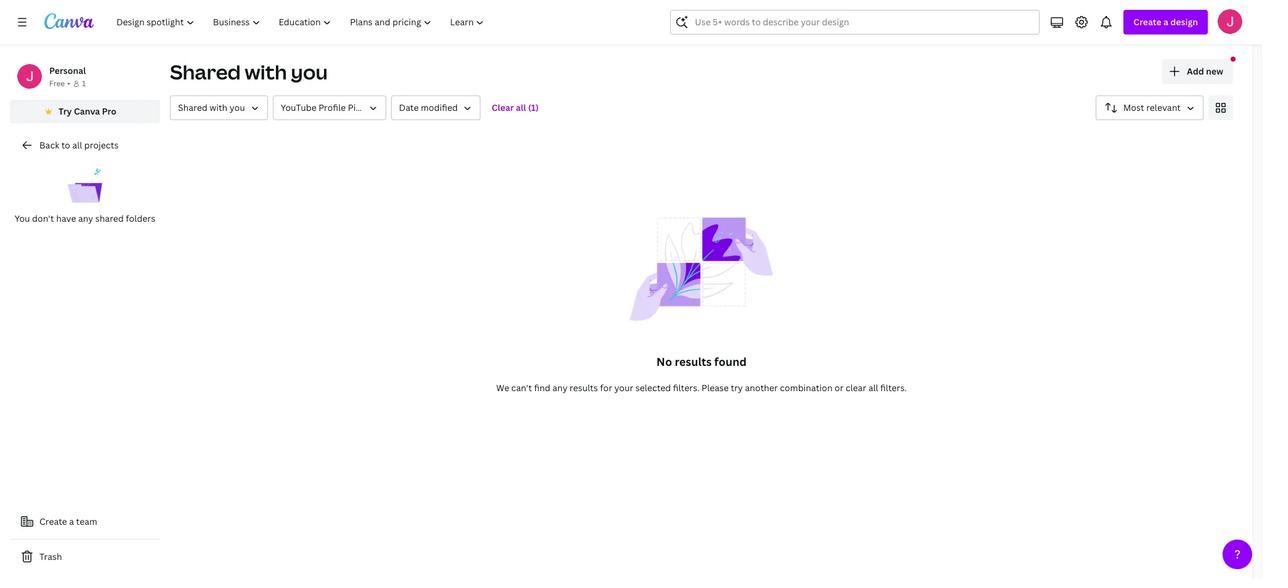 Task type: describe. For each thing, give the bounding box(es) containing it.
any for results
[[553, 382, 568, 394]]

1 horizontal spatial you
[[291, 59, 328, 85]]

create a team
[[39, 516, 97, 527]]

•
[[67, 78, 70, 89]]

you
[[15, 213, 30, 224]]

2 horizontal spatial all
[[868, 382, 878, 394]]

selected
[[636, 382, 671, 394]]

0 vertical spatial shared
[[170, 59, 241, 85]]

back to all projects
[[39, 139, 118, 151]]

trash
[[39, 551, 62, 562]]

add new
[[1187, 65, 1223, 77]]

Sort by button
[[1096, 95, 1204, 120]]

create for create a design
[[1134, 16, 1162, 28]]

no results found
[[657, 354, 747, 369]]

shared inside owner "button"
[[178, 102, 207, 113]]

a for design
[[1164, 16, 1168, 28]]

date modified
[[399, 102, 458, 113]]

canva
[[74, 105, 100, 117]]

top level navigation element
[[108, 10, 495, 34]]

clear
[[492, 102, 514, 113]]

back
[[39, 139, 59, 151]]

all inside clear all (1) link
[[516, 102, 526, 113]]

or
[[835, 382, 844, 394]]

clear all (1) link
[[486, 95, 545, 120]]

team
[[76, 516, 97, 527]]

you don't have any shared folders
[[15, 213, 155, 224]]

modified
[[421, 102, 458, 113]]

we can't find any results for your selected filters. please try another combination or clear all filters.
[[496, 382, 907, 394]]

profile
[[319, 102, 346, 113]]

with inside owner "button"
[[210, 102, 227, 113]]

projects
[[84, 139, 118, 151]]

1
[[82, 78, 86, 89]]

clear
[[846, 382, 866, 394]]

Date modified button
[[391, 95, 481, 120]]

relevant
[[1146, 102, 1181, 113]]

please
[[702, 382, 729, 394]]

create a design button
[[1124, 10, 1208, 34]]

back to all projects link
[[10, 133, 160, 158]]

design
[[1171, 16, 1198, 28]]

personal
[[49, 65, 86, 76]]

pro
[[102, 105, 116, 117]]

clear all (1)
[[492, 102, 539, 113]]

0 vertical spatial shared with you
[[170, 59, 328, 85]]

date
[[399, 102, 419, 113]]

you inside owner "button"
[[230, 102, 245, 113]]

try
[[731, 382, 743, 394]]



Task type: locate. For each thing, give the bounding box(es) containing it.
with
[[245, 59, 287, 85], [210, 102, 227, 113]]

1 vertical spatial any
[[553, 382, 568, 394]]

a
[[1164, 16, 1168, 28], [69, 516, 74, 527]]

a left team
[[69, 516, 74, 527]]

1 vertical spatial all
[[72, 139, 82, 151]]

0 vertical spatial you
[[291, 59, 328, 85]]

shared with you inside owner "button"
[[178, 102, 245, 113]]

1 filters. from the left
[[673, 382, 700, 394]]

a inside button
[[69, 516, 74, 527]]

0 horizontal spatial all
[[72, 139, 82, 151]]

a left design
[[1164, 16, 1168, 28]]

1 vertical spatial shared
[[178, 102, 207, 113]]

folders
[[126, 213, 155, 224]]

Category button
[[273, 95, 386, 120]]

you
[[291, 59, 328, 85], [230, 102, 245, 113]]

most
[[1123, 102, 1144, 113]]

free
[[49, 78, 65, 89]]

any
[[78, 213, 93, 224], [553, 382, 568, 394]]

0 vertical spatial all
[[516, 102, 526, 113]]

any for shared
[[78, 213, 93, 224]]

create a design
[[1134, 16, 1198, 28]]

all
[[516, 102, 526, 113], [72, 139, 82, 151], [868, 382, 878, 394]]

any right have
[[78, 213, 93, 224]]

1 horizontal spatial results
[[675, 354, 712, 369]]

you left youtube
[[230, 102, 245, 113]]

results left for
[[570, 382, 598, 394]]

1 horizontal spatial filters.
[[880, 382, 907, 394]]

create left design
[[1134, 16, 1162, 28]]

0 vertical spatial a
[[1164, 16, 1168, 28]]

for
[[600, 382, 612, 394]]

most relevant
[[1123, 102, 1181, 113]]

results up 'we can't find any results for your selected filters. please try another combination or clear all filters.' at the bottom of the page
[[675, 354, 712, 369]]

a inside 'dropdown button'
[[1164, 16, 1168, 28]]

0 vertical spatial any
[[78, 213, 93, 224]]

1 vertical spatial results
[[570, 382, 598, 394]]

found
[[714, 354, 747, 369]]

filters. right "clear"
[[880, 382, 907, 394]]

create left team
[[39, 516, 67, 527]]

create inside the create a design 'dropdown button'
[[1134, 16, 1162, 28]]

Owner button
[[170, 95, 268, 120]]

0 horizontal spatial create
[[39, 516, 67, 527]]

0 horizontal spatial any
[[78, 213, 93, 224]]

your
[[614, 382, 633, 394]]

youtube
[[281, 102, 316, 113]]

add
[[1187, 65, 1204, 77]]

free •
[[49, 78, 70, 89]]

youtube profile picture
[[281, 102, 378, 113]]

find
[[534, 382, 550, 394]]

shared with you
[[170, 59, 328, 85], [178, 102, 245, 113]]

have
[[56, 213, 76, 224]]

all left "(1)"
[[516, 102, 526, 113]]

0 horizontal spatial you
[[230, 102, 245, 113]]

combination
[[780, 382, 833, 394]]

create
[[1134, 16, 1162, 28], [39, 516, 67, 527]]

another
[[745, 382, 778, 394]]

you up youtube
[[291, 59, 328, 85]]

filters.
[[673, 382, 700, 394], [880, 382, 907, 394]]

we
[[496, 382, 509, 394]]

all right "clear"
[[868, 382, 878, 394]]

all inside back to all projects link
[[72, 139, 82, 151]]

2 filters. from the left
[[880, 382, 907, 394]]

2 vertical spatial all
[[868, 382, 878, 394]]

picture
[[348, 102, 378, 113]]

shared
[[170, 59, 241, 85], [178, 102, 207, 113]]

1 vertical spatial shared with you
[[178, 102, 245, 113]]

1 horizontal spatial a
[[1164, 16, 1168, 28]]

1 vertical spatial create
[[39, 516, 67, 527]]

shared
[[95, 213, 124, 224]]

1 horizontal spatial all
[[516, 102, 526, 113]]

None search field
[[670, 10, 1040, 34]]

no
[[657, 354, 672, 369]]

to
[[61, 139, 70, 151]]

1 horizontal spatial with
[[245, 59, 287, 85]]

don't
[[32, 213, 54, 224]]

(1)
[[528, 102, 539, 113]]

1 horizontal spatial any
[[553, 382, 568, 394]]

try canva pro
[[59, 105, 116, 117]]

trash link
[[10, 545, 160, 569]]

0 horizontal spatial with
[[210, 102, 227, 113]]

1 vertical spatial with
[[210, 102, 227, 113]]

james peterson image
[[1218, 9, 1242, 34]]

0 horizontal spatial results
[[570, 382, 598, 394]]

0 horizontal spatial a
[[69, 516, 74, 527]]

create for create a team
[[39, 516, 67, 527]]

try
[[59, 105, 72, 117]]

create inside "create a team" button
[[39, 516, 67, 527]]

Search search field
[[695, 10, 1015, 34]]

filters. left please
[[673, 382, 700, 394]]

add new button
[[1162, 59, 1233, 84]]

1 vertical spatial a
[[69, 516, 74, 527]]

1 vertical spatial you
[[230, 102, 245, 113]]

0 vertical spatial results
[[675, 354, 712, 369]]

a for team
[[69, 516, 74, 527]]

results
[[675, 354, 712, 369], [570, 382, 598, 394]]

new
[[1206, 65, 1223, 77]]

try canva pro button
[[10, 100, 160, 123]]

0 vertical spatial create
[[1134, 16, 1162, 28]]

create a team button
[[10, 509, 160, 534]]

any right find
[[553, 382, 568, 394]]

all right to
[[72, 139, 82, 151]]

can't
[[511, 382, 532, 394]]

0 vertical spatial with
[[245, 59, 287, 85]]

0 horizontal spatial filters.
[[673, 382, 700, 394]]

1 horizontal spatial create
[[1134, 16, 1162, 28]]



Task type: vqa. For each thing, say whether or not it's contained in the screenshot.
Illustrated on the left of page
no



